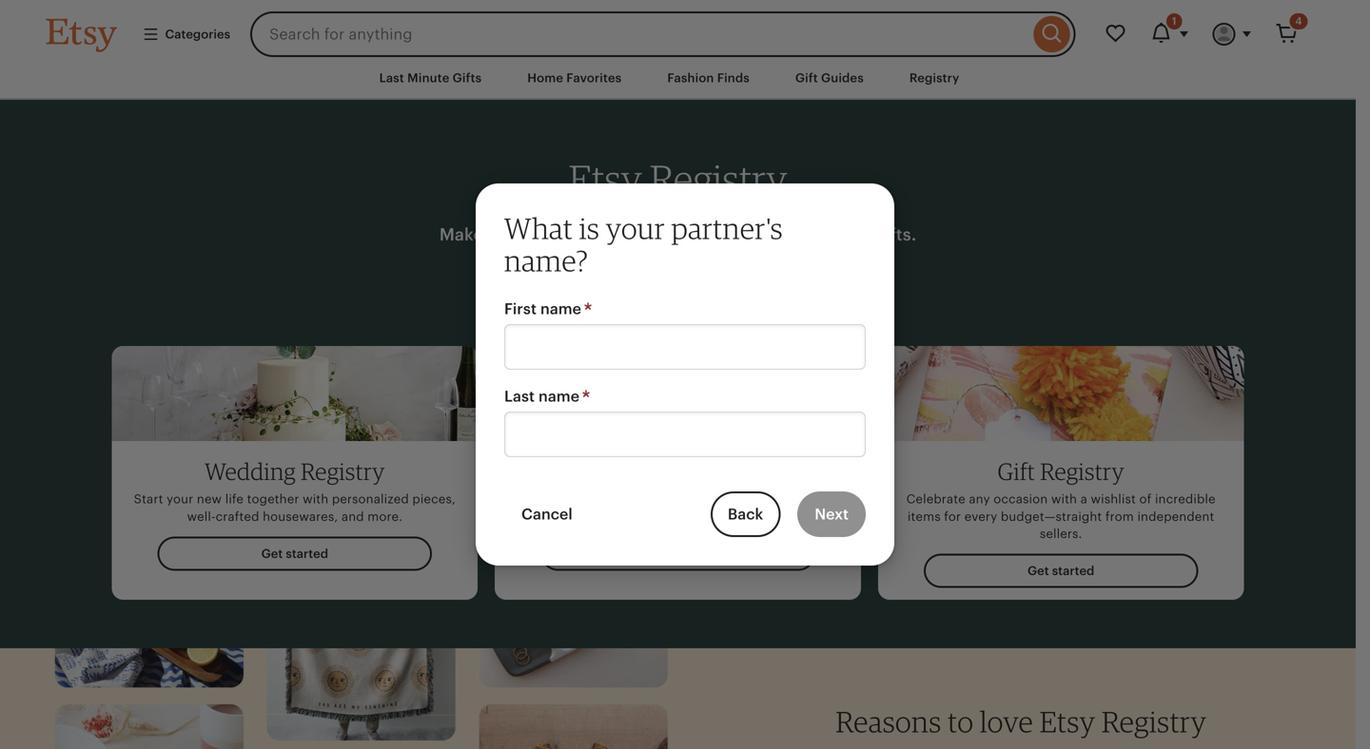 Task type: vqa. For each thing, say whether or not it's contained in the screenshot.
the prints link
no



Task type: describe. For each thing, give the bounding box(es) containing it.
gift registry celebrate any occasion with a wishlist of incredible items for every budget—straight from independent sellers.
[[906, 458, 1216, 541]]

gift
[[998, 458, 1035, 486]]

welcome
[[511, 493, 567, 507]]

Last name text field
[[504, 412, 866, 458]]

next
[[815, 506, 849, 523]]

cuddliest
[[665, 510, 721, 524]]

wishlist
[[1091, 493, 1136, 507]]

baby registry welcome your little one to the world with custom items and the cutest, cuddliest creations.
[[511, 458, 844, 524]]

housewares,
[[263, 510, 338, 524]]

registry for gift
[[1040, 458, 1124, 486]]

your for wedding registry
[[167, 493, 193, 507]]

extra-
[[763, 225, 811, 244]]

special
[[811, 225, 870, 244]]

pieces,
[[412, 493, 456, 507]]

first name
[[504, 301, 581, 318]]

your inside what is your partner's name?
[[606, 211, 665, 246]]

what is your partner's name? dialog
[[0, 0, 1370, 750]]

with inside "gift registry celebrate any occasion with a wishlist of incredible items for every budget—straight from independent sellers."
[[1051, 493, 1077, 507]]

registry for wedding
[[301, 458, 385, 486]]

etsy registry
[[569, 155, 787, 203]]

items inside baby registry welcome your little one to the world with custom items and the cutest, cuddliest creations.
[[811, 493, 844, 507]]

for
[[944, 510, 961, 524]]

occasion
[[994, 493, 1048, 507]]

name?
[[504, 243, 588, 278]]

cancel
[[521, 506, 573, 523]]

last name
[[504, 388, 580, 405]]

registry for etsy
[[650, 155, 787, 203]]

back button
[[711, 492, 780, 538]]

next button
[[798, 492, 866, 538]]

name for last name
[[539, 388, 580, 405]]

more.
[[368, 510, 403, 524]]

sellers.
[[1040, 527, 1082, 541]]

make every milestone meaningful with extra-special gifts.
[[439, 225, 916, 244]]

reasons to love etsy registry
[[836, 705, 1207, 740]]

creations.
[[725, 510, 785, 524]]

celebrate
[[906, 493, 966, 507]]

world
[[696, 493, 730, 507]]

is
[[579, 211, 600, 246]]

custom
[[763, 493, 808, 507]]

1 horizontal spatial the
[[673, 493, 693, 507]]

your for baby registry
[[571, 493, 598, 507]]

reasons
[[836, 705, 942, 740]]

of
[[1139, 493, 1152, 507]]

from
[[1106, 510, 1134, 524]]

1 horizontal spatial etsy
[[1040, 705, 1096, 740]]

new
[[197, 493, 222, 507]]

and inside wedding registry start your new life together with personalized pieces, well-crafted housewares, and more.
[[342, 510, 364, 524]]

start
[[134, 493, 163, 507]]



Task type: locate. For each thing, give the bounding box(es) containing it.
and down personalized
[[342, 510, 364, 524]]

independent
[[1137, 510, 1215, 524]]

crafted
[[216, 510, 259, 524]]

name
[[540, 301, 581, 318], [539, 388, 580, 405]]

back
[[728, 506, 763, 523]]

1 and from the left
[[342, 510, 364, 524]]

your left little
[[571, 493, 598, 507]]

with up creations.
[[734, 493, 760, 507]]

and inside baby registry welcome your little one to the world with custom items and the cutest, cuddliest creations.
[[571, 510, 594, 524]]

items down celebrate on the bottom of the page
[[908, 510, 941, 524]]

1 horizontal spatial to
[[948, 705, 974, 740]]

your
[[606, 211, 665, 246], [167, 493, 193, 507], [571, 493, 598, 507]]

registry inside "gift registry celebrate any occasion with a wishlist of incredible items for every budget—straight from independent sellers."
[[1040, 458, 1124, 486]]

1 vertical spatial name
[[539, 388, 580, 405]]

1 horizontal spatial your
[[571, 493, 598, 507]]

0 horizontal spatial and
[[342, 510, 364, 524]]

the down little
[[597, 510, 617, 524]]

0 horizontal spatial items
[[811, 493, 844, 507]]

make
[[439, 225, 483, 244]]

1 horizontal spatial items
[[908, 510, 941, 524]]

your up well- at the left of the page
[[167, 493, 193, 507]]

with inside wedding registry start your new life together with personalized pieces, well-crafted housewares, and more.
[[303, 493, 329, 507]]

cancel button
[[504, 492, 590, 538]]

every
[[488, 225, 534, 244], [964, 510, 997, 524]]

etsy right love
[[1040, 705, 1096, 740]]

meaningful
[[624, 225, 718, 244]]

2 and from the left
[[571, 510, 594, 524]]

budget—straight
[[1001, 510, 1102, 524]]

first
[[504, 301, 537, 318]]

2 horizontal spatial your
[[606, 211, 665, 246]]

incredible
[[1155, 493, 1216, 507]]

what
[[504, 211, 573, 246]]

every down 'any'
[[964, 510, 997, 524]]

registry inside wedding registry start your new life together with personalized pieces, well-crafted housewares, and more.
[[301, 458, 385, 486]]

every inside "gift registry celebrate any occasion with a wishlist of incredible items for every budget—straight from independent sellers."
[[964, 510, 997, 524]]

the up cuddliest on the bottom
[[673, 493, 693, 507]]

little
[[601, 493, 628, 507]]

your inside wedding registry start your new life together with personalized pieces, well-crafted housewares, and more.
[[167, 493, 193, 507]]

registry for baby
[[664, 458, 748, 486]]

gifts.
[[874, 225, 916, 244]]

1 vertical spatial the
[[597, 510, 617, 524]]

0 horizontal spatial to
[[657, 493, 670, 507]]

wedding
[[205, 458, 296, 486]]

items inside "gift registry celebrate any occasion with a wishlist of incredible items for every budget—straight from independent sellers."
[[908, 510, 941, 524]]

banner
[[12, 0, 1344, 57]]

1 horizontal spatial every
[[964, 510, 997, 524]]

name right last
[[539, 388, 580, 405]]

personalized
[[332, 493, 409, 507]]

0 horizontal spatial your
[[167, 493, 193, 507]]

to right 'one' in the bottom of the page
[[657, 493, 670, 507]]

0 vertical spatial etsy
[[569, 155, 642, 203]]

0 vertical spatial to
[[657, 493, 670, 507]]

registry
[[650, 155, 787, 203], [301, 458, 385, 486], [664, 458, 748, 486], [1040, 458, 1124, 486], [1102, 705, 1207, 740]]

items
[[811, 493, 844, 507], [908, 510, 941, 524]]

1 horizontal spatial and
[[571, 510, 594, 524]]

menu bar
[[12, 57, 1344, 100]]

1 vertical spatial to
[[948, 705, 974, 740]]

a
[[1081, 493, 1088, 507]]

0 vertical spatial items
[[811, 493, 844, 507]]

milestone
[[538, 225, 620, 244]]

name for first name
[[540, 301, 581, 318]]

life
[[225, 493, 244, 507]]

etsy up is
[[569, 155, 642, 203]]

together
[[247, 493, 299, 507]]

First name text field
[[504, 325, 866, 370]]

partner's
[[671, 211, 783, 246]]

name right first
[[540, 301, 581, 318]]

one
[[631, 493, 654, 507]]

1 vertical spatial every
[[964, 510, 997, 524]]

what is your partner's name?
[[504, 211, 783, 278]]

0 vertical spatial name
[[540, 301, 581, 318]]

last
[[504, 388, 535, 405]]

with left the extra-
[[722, 225, 758, 244]]

0 horizontal spatial every
[[488, 225, 534, 244]]

to left love
[[948, 705, 974, 740]]

and
[[342, 510, 364, 524], [571, 510, 594, 524]]

items right the "custom"
[[811, 493, 844, 507]]

cutest,
[[620, 510, 662, 524]]

0 horizontal spatial etsy
[[569, 155, 642, 203]]

0 vertical spatial every
[[488, 225, 534, 244]]

the
[[673, 493, 693, 507], [597, 510, 617, 524]]

love
[[980, 705, 1033, 740]]

0 horizontal spatial the
[[597, 510, 617, 524]]

your right is
[[606, 211, 665, 246]]

with
[[722, 225, 758, 244], [303, 493, 329, 507], [734, 493, 760, 507], [1051, 493, 1077, 507]]

to
[[657, 493, 670, 507], [948, 705, 974, 740]]

well-
[[187, 510, 216, 524]]

your inside baby registry welcome your little one to the world with custom items and the cutest, cuddliest creations.
[[571, 493, 598, 507]]

1 vertical spatial etsy
[[1040, 705, 1096, 740]]

any
[[969, 493, 990, 507]]

registry inside baby registry welcome your little one to the world with custom items and the cutest, cuddliest creations.
[[664, 458, 748, 486]]

etsy
[[569, 155, 642, 203], [1040, 705, 1096, 740]]

1 vertical spatial items
[[908, 510, 941, 524]]

baby
[[608, 458, 659, 486]]

0 vertical spatial the
[[673, 493, 693, 507]]

with left a
[[1051, 493, 1077, 507]]

to inside baby registry welcome your little one to the world with custom items and the cutest, cuddliest creations.
[[657, 493, 670, 507]]

None search field
[[250, 11, 1076, 57]]

with up housewares,
[[303, 493, 329, 507]]

every right make
[[488, 225, 534, 244]]

and left cutest,
[[571, 510, 594, 524]]

wedding registry start your new life together with personalized pieces, well-crafted housewares, and more.
[[134, 458, 456, 524]]

with inside baby registry welcome your little one to the world with custom items and the cutest, cuddliest creations.
[[734, 493, 760, 507]]



